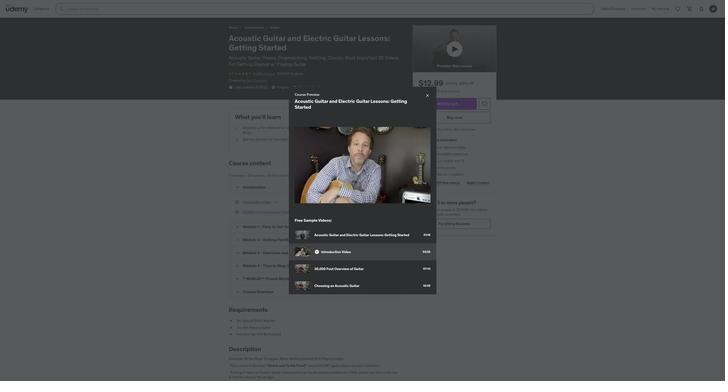 Task type: locate. For each thing, give the bounding box(es) containing it.
0 horizontal spatial overview
[[263, 210, 277, 214]]

03:50 for introduction video
[[423, 250, 431, 254]]

andreas
[[255, 78, 267, 83]]

1 horizontal spatial 30,000
[[315, 267, 326, 272]]

03:50 down 11min
[[386, 200, 395, 205]]

30,000 foot overview of guitar down the introduction video button on the bottom of the page
[[243, 210, 292, 214]]

1 vertical spatial by
[[253, 376, 257, 380]]

be right can
[[308, 371, 312, 375]]

2 english from the left
[[299, 85, 310, 90]]

xsmall image
[[239, 26, 243, 30], [265, 26, 269, 30], [229, 86, 233, 90], [419, 145, 423, 150], [419, 173, 423, 177], [235, 210, 239, 215], [229, 319, 233, 324], [229, 326, 233, 331]]

this up '$74.99'
[[452, 63, 459, 68]]

this inside button
[[452, 63, 459, 68]]

overview inside button
[[263, 210, 277, 214]]

will
[[375, 126, 381, 130], [243, 326, 249, 330]]

0 vertical spatial this
[[452, 63, 459, 68]]

introduction video
[[243, 200, 271, 205], [321, 250, 351, 255]]

started inside course preview acoustic guitar and electric guitar lessons: getting started
[[295, 104, 311, 110]]

cart
[[451, 101, 458, 106]]

2 vertical spatial udemy
[[444, 222, 456, 226]]

a right need
[[259, 326, 261, 330]]

close modal image
[[425, 93, 430, 98]]

0 vertical spatial introduction video
[[243, 200, 271, 205]]

that
[[295, 371, 301, 375]]

strumming,
[[359, 137, 377, 142]]

preview up the $12.99 $74.99 83% off
[[437, 63, 452, 68]]

• left the 3h 51m
[[266, 174, 267, 178]]

completion
[[448, 173, 465, 177]]

time
[[375, 371, 382, 375]]

1 vertical spatial business
[[456, 222, 471, 226]]

overview up choosing an acoustic guitar
[[335, 267, 349, 272]]

this left price!
[[445, 89, 451, 94]]

guitar inside eliminate all the major struggles when getting started with playing guitar this course is the most "direct and to the point" course for any guitar player to watch and learn.
[[334, 357, 344, 362]]

0 vertical spatial (3,859 ratings)
[[14, 8, 37, 13]]

for up created
[[229, 61, 236, 67]]

0 vertical spatial 30,000
[[243, 210, 254, 214]]

30,000 up choosing
[[315, 267, 326, 272]]

0 vertical spatial by
[[242, 78, 246, 83]]

introduction
[[243, 185, 266, 190], [243, 200, 262, 205], [321, 250, 341, 255]]

course inside gift this course link
[[450, 181, 460, 185]]

access
[[445, 166, 456, 170], [441, 208, 452, 212]]

0 horizontal spatial music
[[229, 25, 238, 30]]

1 vertical spatial you
[[237, 326, 242, 330]]

develop your foundation which will be used for all styles of playing
[[326, 126, 395, 135]]

video
[[458, 145, 466, 150]]

business left instructor
[[612, 6, 626, 11]]

2 up progress bar slider
[[369, 185, 371, 190]]

course up sections
[[229, 160, 249, 167]]

videos:
[[318, 218, 332, 223]]

0 horizontal spatial students
[[52, 8, 65, 13]]

1 horizontal spatial for
[[326, 131, 331, 135]]

0 vertical spatial 104,702
[[39, 8, 51, 13]]

1 horizontal spatial business
[[612, 6, 626, 11]]

video
[[262, 200, 271, 205], [342, 250, 351, 255]]

the left day
[[387, 371, 392, 375]]

1 horizontal spatial course
[[295, 92, 306, 97]]

guitar link
[[270, 25, 280, 31]]

at right left
[[441, 89, 444, 94]]

try
[[439, 222, 444, 226]]

03:50
[[386, 200, 395, 205], [423, 250, 431, 254]]

and inside acoustic guitar and electric guitar lessons: getting started acoustic guitar theory, fingerpicking, fretting, chords: most important 25 videos for getting started w/ playing guitar
[[288, 33, 301, 43]]

lectures right 28
[[252, 174, 265, 178]]

0 vertical spatial a
[[258, 126, 260, 130]]

to right "hard"
[[240, 376, 243, 380]]

a inside establish a firm method for understanding music
[[258, 126, 260, 130]]

requirements
[[229, 307, 268, 314]]

acoustic guitar and electric guitar lessons: getting started inside dialog
[[315, 233, 410, 238]]

3 small image from the top
[[235, 264, 240, 269]]

getting inside course preview acoustic guitar and electric guitar lessons: getting started
[[391, 99, 407, 104]]

0 horizontal spatial introduction video
[[243, 200, 271, 205]]

03:50 inside acoustic guitar and electric guitar lessons: getting started dialog
[[423, 250, 431, 254]]

1 horizontal spatial 30,000 foot overview of guitar
[[315, 267, 364, 272]]

0 horizontal spatial (3,859 ratings)
[[14, 8, 37, 13]]

you down no
[[237, 326, 242, 330]]

0 horizontal spatial you
[[237, 326, 242, 330]]

to inside training 5 or more people? get your team access to 25,000+ top udemy courses anytime, anywhere.
[[453, 208, 456, 212]]

for down develop
[[326, 131, 331, 135]]

with
[[314, 357, 321, 362]]

music down establish
[[243, 131, 252, 135]]

to left the cart
[[446, 101, 450, 106]]

theory,
[[262, 55, 277, 61]]

0 horizontal spatial •
[[245, 174, 247, 178]]

need
[[250, 326, 258, 330]]

length
[[287, 174, 297, 178]]

1 horizontal spatial overview
[[335, 267, 349, 272]]

0 horizontal spatial english
[[278, 85, 289, 90]]

0 vertical spatial will
[[375, 126, 381, 130]]

1 vertical spatial 104,702
[[277, 72, 289, 76]]

progress bar slider
[[298, 199, 428, 205]]

1 english from the left
[[278, 85, 289, 90]]

lectures
[[252, 174, 265, 178], [372, 185, 384, 190]]

xsmall image for fingerpicking
[[318, 137, 322, 142]]

get up courses
[[419, 208, 424, 212]]

preview inside button
[[437, 63, 452, 68]]

is left "hard"
[[229, 376, 231, 380]]

xsmall image
[[235, 126, 239, 131], [318, 126, 322, 131], [235, 137, 239, 142], [318, 137, 322, 142], [419, 152, 423, 157], [419, 159, 423, 164], [419, 166, 423, 171], [235, 200, 239, 205], [229, 333, 233, 337]]

any
[[324, 364, 331, 369]]

music inside establish a firm method for understanding music
[[243, 131, 252, 135]]

last updated 6/2022
[[235, 85, 268, 90]]

introduction inside button
[[243, 200, 262, 205]]

practice
[[237, 333, 250, 337]]

quality
[[260, 371, 271, 375]]

0 horizontal spatial playing
[[277, 61, 292, 67]]

training
[[419, 200, 436, 206]]

choosing
[[315, 284, 330, 289]]

0 horizontal spatial 03:50
[[386, 200, 395, 205]]

1 vertical spatial music
[[243, 131, 252, 135]]

0 horizontal spatial lectures
[[252, 174, 265, 178]]

course
[[295, 92, 306, 97], [229, 160, 249, 167]]

you down establish
[[249, 137, 255, 142]]

1 horizontal spatial ratings)
[[264, 72, 275, 76]]

access on mobile and tv
[[427, 159, 465, 163]]

03:50 up 07:13
[[423, 250, 431, 254]]

course inside course preview acoustic guitar and electric guitar lessons: getting started
[[295, 92, 306, 97]]

of inside acoustic guitar and electric guitar lessons: getting started dialog
[[350, 267, 353, 272]]

music
[[229, 25, 238, 30], [243, 131, 252, 135]]

small image
[[235, 185, 240, 190], [235, 238, 240, 243], [235, 264, 240, 269], [235, 290, 240, 295]]

1 vertical spatial video
[[342, 250, 351, 255]]

people?
[[459, 200, 476, 206]]

1 horizontal spatial •
[[266, 174, 267, 178]]

for left any
[[319, 364, 323, 369]]

of inside button
[[278, 210, 281, 214]]

to up "anywhere."
[[453, 208, 456, 212]]

this course includes:
[[419, 137, 457, 142]]

1 vertical spatial is
[[229, 376, 231, 380]]

add to cart
[[438, 101, 458, 106]]

0 vertical spatial business
[[612, 6, 626, 11]]

30,000 foot overview of guitar up choosing an acoustic guitar
[[315, 267, 364, 272]]

1 horizontal spatial at
[[441, 89, 444, 94]]

by down hours
[[253, 376, 257, 380]]

104,702 down fingerpicking,
[[277, 72, 289, 76]]

finding 2 hours of quality guitar lessons that can be accessed anywhere for free and at any time
[[229, 371, 382, 375]]

1 horizontal spatial english
[[299, 85, 310, 90]]

1 vertical spatial lectures
[[372, 185, 384, 190]]

add
[[438, 101, 445, 106]]

2 horizontal spatial preview
[[437, 63, 452, 68]]

electric
[[42, 2, 56, 7], [303, 33, 332, 43], [339, 99, 355, 104], [346, 233, 359, 238]]

all
[[332, 131, 338, 135]]

lectures left 11min
[[372, 185, 384, 190]]

30,000
[[243, 210, 254, 214], [315, 267, 326, 272]]

0 vertical spatial 4.7
[[4, 8, 9, 13]]

0 vertical spatial access
[[445, 166, 456, 170]]

closed captions image
[[293, 86, 297, 89]]

foot inside button
[[255, 210, 262, 214]]

a left firm
[[258, 126, 260, 130]]

0 vertical spatial be
[[382, 126, 386, 130]]

understanding
[[286, 126, 309, 130]]

full lifetime access
[[427, 166, 456, 170]]

1 vertical spatial acoustic guitar and electric guitar lessons: getting started
[[315, 233, 410, 238]]

on
[[268, 137, 273, 142]]

foot down the introduction video button on the bottom of the page
[[255, 210, 262, 214]]

2 horizontal spatial •
[[385, 185, 386, 190]]

1 vertical spatial will
[[243, 326, 249, 330]]

• left 11min
[[385, 185, 386, 190]]

playing down fingerpicking,
[[277, 61, 292, 67]]

0 vertical spatial (3,859
[[14, 8, 24, 13]]

1 horizontal spatial will
[[375, 126, 381, 130]]

1 horizontal spatial foot
[[327, 267, 334, 272]]

1 vertical spatial this
[[230, 364, 237, 369]]

0 vertical spatial ratings)
[[25, 8, 37, 13]]

english right closed captions icon
[[299, 85, 310, 90]]

be left the used
[[382, 126, 386, 130]]

chords,
[[378, 137, 389, 142]]

preview down [auto]
[[307, 92, 320, 97]]

eliminate all the major struggles when getting started with playing guitar this course is the most "direct and to the point" course for any guitar player to watch and learn.
[[229, 357, 381, 369]]

playing inside eliminate all the major struggles when getting started with playing guitar this course is the most "direct and to the point" course for any guitar player to watch and learn.
[[322, 357, 333, 362]]

• left 28
[[245, 174, 247, 178]]

• for 7
[[245, 174, 247, 178]]

preview down 2 lectures • 11min
[[366, 200, 378, 205]]

5
[[437, 200, 440, 206]]

to up free on the left of page
[[351, 364, 355, 369]]

1 vertical spatial overview
[[335, 267, 349, 272]]

2 up come
[[243, 371, 245, 375]]

courses
[[419, 213, 431, 217]]

instructor
[[632, 6, 646, 11]]

introduction inside acoustic guitar and electric guitar lessons: getting started dialog
[[321, 250, 341, 255]]

course language image
[[272, 86, 276, 90]]

introduction video inside acoustic guitar and electric guitar lessons: getting started dialog
[[321, 250, 351, 255]]

1 vertical spatial playing
[[352, 131, 364, 135]]

this inside eliminate all the major struggles when getting started with playing guitar this course is the most "direct and to the point" course for any guitar player to watch and learn.
[[230, 364, 237, 369]]

erich
[[247, 78, 254, 83]]

at left the "any"
[[365, 371, 368, 375]]

guitar inside button
[[282, 210, 292, 214]]

overview down the introduction video button on the bottom of the page
[[263, 210, 277, 214]]

1 horizontal spatial introduction video
[[321, 250, 351, 255]]

1 horizontal spatial 104,702
[[277, 72, 289, 76]]

acoustic guitar and electric guitar lessons: getting started acoustic guitar theory, fingerpicking, fretting, chords: most important 25 videos for getting started w/ playing guitar
[[229, 33, 399, 67]]

business down "anywhere."
[[456, 222, 471, 226]]

2 vertical spatial for
[[344, 371, 348, 375]]

course for course preview acoustic guitar and electric guitar lessons: getting started
[[295, 92, 306, 97]]

0 vertical spatial playing
[[277, 61, 292, 67]]

by left 'erich'
[[242, 78, 246, 83]]

30,000 inside acoustic guitar and electric guitar lessons: getting started dialog
[[315, 267, 326, 272]]

access down the or
[[441, 208, 452, 212]]

0 horizontal spatial for
[[281, 126, 285, 130]]

struggles
[[264, 357, 279, 362]]

this for preview
[[452, 63, 459, 68]]

course up '83%'
[[460, 63, 473, 68]]

english for english
[[278, 85, 289, 90]]

1 small image from the top
[[235, 185, 240, 190]]

0 vertical spatial students
[[52, 8, 65, 13]]

share
[[420, 181, 430, 185]]

for right method
[[281, 126, 285, 130]]

music left instruments
[[229, 25, 238, 30]]

0 horizontal spatial at
[[365, 371, 368, 375]]

access inside training 5 or more people? get your team access to 25,000+ top udemy courses anytime, anywhere.
[[441, 208, 452, 212]]

xsmall image for access
[[419, 159, 423, 164]]

created by erich andreas
[[229, 78, 267, 83]]

small image
[[235, 225, 240, 230], [315, 250, 319, 255], [235, 251, 240, 256], [235, 277, 240, 282]]

access
[[427, 159, 438, 163]]

foot
[[255, 210, 262, 214], [327, 267, 334, 272]]

for down player
[[344, 371, 348, 375]]

104,702 left submit search image
[[39, 8, 51, 13]]

students
[[52, 8, 65, 13], [290, 72, 304, 76]]

0 horizontal spatial 2
[[243, 371, 245, 375]]

course down closed captions icon
[[295, 92, 306, 97]]

will down special
[[243, 326, 249, 330]]

buy
[[447, 115, 454, 120]]

0 vertical spatial 104,702 students
[[39, 8, 65, 13]]

access down mobile
[[445, 166, 456, 170]]

is up hours
[[249, 364, 251, 369]]

0 vertical spatial this
[[419, 137, 427, 142]]

money-
[[444, 128, 454, 131]]

0 horizontal spatial acoustic guitar and electric guitar lessons: getting started
[[4, 2, 116, 7]]

1 vertical spatial introduction video
[[321, 250, 351, 255]]

0 horizontal spatial 30,000
[[243, 210, 254, 214]]

2 horizontal spatial for
[[344, 371, 348, 375]]

used
[[387, 126, 395, 130]]

1 vertical spatial foot
[[327, 267, 334, 272]]

4 hours on-demand video
[[427, 145, 466, 150]]

1 horizontal spatial acoustic guitar and electric guitar lessons: getting started
[[315, 233, 410, 238]]

0 vertical spatial preview
[[437, 63, 452, 68]]

1 vertical spatial at
[[365, 371, 368, 375]]

to
[[446, 101, 450, 106], [453, 208, 456, 212], [351, 364, 355, 369], [240, 376, 243, 380]]

2 horizontal spatial playing
[[352, 131, 364, 135]]

anywhere
[[328, 371, 343, 375]]

30,000 down the introduction video button on the bottom of the page
[[243, 210, 254, 214]]

1 vertical spatial students
[[290, 72, 304, 76]]

music link
[[229, 25, 238, 31]]

0 horizontal spatial video
[[262, 200, 271, 205]]

for inside establish a firm method for understanding music
[[281, 126, 285, 130]]

skills
[[254, 319, 262, 324]]

sample
[[304, 218, 318, 223]]

foot up an
[[327, 267, 334, 272]]

7
[[229, 174, 231, 178]]

will right which
[[375, 126, 381, 130]]

get down establish
[[243, 137, 249, 142]]

1 horizontal spatial preview
[[366, 200, 378, 205]]

1 horizontal spatial (3,859 ratings)
[[253, 72, 275, 76]]

playing down foundation
[[352, 131, 364, 135]]

0 vertical spatial 30,000 foot overview of guitar
[[243, 210, 292, 214]]

w/
[[271, 61, 276, 67]]

acoustic guitar and electric guitar lessons: getting started
[[4, 2, 116, 7], [315, 233, 410, 238]]

0 vertical spatial course
[[295, 92, 306, 97]]

this right gift
[[443, 181, 449, 185]]

course down all in the left bottom of the page
[[238, 364, 248, 369]]

1 horizontal spatial is
[[249, 364, 251, 369]]

1 vertical spatial 2
[[243, 371, 245, 375]]

special
[[242, 319, 253, 324]]

xsmall image for establish
[[235, 126, 239, 131]]

learn.
[[372, 364, 381, 369]]

english right course language "image"
[[278, 85, 289, 90]]

electric inside acoustic guitar and electric guitar lessons: getting started acoustic guitar theory, fingerpicking, fretting, chords: most important 25 videos for getting started w/ playing guitar
[[303, 33, 332, 43]]

lessons:
[[69, 2, 86, 7], [358, 33, 390, 43], [371, 99, 390, 104], [370, 233, 384, 238]]

video inside the introduction video button
[[262, 200, 271, 205]]

playing up any
[[322, 357, 333, 362]]

0 horizontal spatial udemy
[[444, 222, 456, 226]]

get inside training 5 or more people? get your team access to 25,000+ top udemy courses anytime, anywhere.
[[419, 208, 424, 212]]

more
[[447, 200, 458, 206]]

foot"
[[289, 137, 296, 142]]

udemy inside training 5 or more people? get your team access to 25,000+ top udemy courses anytime, anywhere.
[[477, 208, 488, 212]]

0 horizontal spatial be
[[308, 371, 312, 375]]

0 horizontal spatial ratings)
[[25, 8, 37, 13]]

0 horizontal spatial get
[[243, 137, 249, 142]]

days.
[[267, 376, 275, 380]]

wishlist image
[[482, 101, 488, 107]]

28
[[248, 174, 252, 178]]

now
[[455, 115, 463, 120]]

hours
[[430, 145, 438, 150]]

4 small image from the top
[[235, 290, 240, 295]]

0 horizontal spatial (3,859
[[14, 8, 24, 13]]

1 horizontal spatial video
[[342, 250, 351, 255]]

course down completion
[[450, 181, 460, 185]]

the right to
[[290, 364, 296, 369]]

apply coupon button
[[466, 178, 491, 188]]

develop
[[326, 126, 338, 130]]

0 horizontal spatial 4.7
[[4, 8, 9, 13]]

0 vertical spatial you
[[249, 137, 255, 142]]

0 vertical spatial for
[[229, 61, 236, 67]]

1 horizontal spatial 2
[[369, 185, 371, 190]]

playing inside acoustic guitar and electric guitar lessons: getting started acoustic guitar theory, fingerpicking, fretting, chords: most important 25 videos for getting started w/ playing guitar
[[277, 61, 292, 67]]

1 vertical spatial udemy
[[477, 208, 488, 212]]



Task type: describe. For each thing, give the bounding box(es) containing it.
getting inside eliminate all the major struggles when getting started with playing guitar this course is the most "direct and to the point" course for any guitar player to watch and learn.
[[289, 357, 301, 362]]

30,000 foot overview of guitar inside acoustic guitar and electric guitar lessons: getting started dialog
[[315, 267, 364, 272]]

guitar
[[332, 364, 341, 369]]

0 horizontal spatial 104,702
[[39, 8, 51, 13]]

free sample videos:
[[295, 218, 332, 223]]

• for 2
[[385, 185, 386, 190]]

alarm image
[[419, 90, 423, 94]]

preview for preview this course
[[437, 63, 452, 68]]

left
[[435, 89, 440, 94]]

1 vertical spatial a
[[259, 326, 261, 330]]

course for course content
[[229, 160, 249, 167]]

be
[[264, 333, 268, 337]]

6/2022
[[256, 85, 268, 90]]

udemy image
[[6, 5, 28, 13]]

preview this course
[[437, 63, 473, 68]]

establish
[[243, 126, 257, 130]]

2 small image from the top
[[235, 238, 240, 243]]

instruments link
[[244, 25, 264, 31]]

not
[[257, 333, 263, 337]]

1 vertical spatial be
[[308, 371, 312, 375]]

to inside eliminate all the major struggles when getting started with playing guitar this course is the most "direct and to the point" course for any guitar player to watch and learn.
[[351, 364, 355, 369]]

off
[[469, 81, 474, 86]]

xsmall image for practice
[[229, 333, 233, 337]]

learn
[[267, 113, 281, 121]]

0 horizontal spatial by
[[242, 78, 246, 83]]

by inside of the day is hard to come by these days.
[[253, 376, 257, 380]]

anytime,
[[432, 213, 445, 217]]

will inside develop your foundation which will be used for all styles of playing
[[375, 126, 381, 130]]

this for gift
[[443, 181, 449, 185]]

xsmall image for full
[[419, 166, 423, 171]]

guitar,
[[348, 137, 358, 142]]

preview for preview
[[366, 200, 378, 205]]

chords:
[[328, 55, 344, 61]]

fingerpicking
[[326, 137, 347, 142]]

come
[[244, 376, 252, 380]]

guarantee
[[462, 128, 476, 131]]

any
[[369, 371, 375, 375]]

xsmall image for 21
[[419, 152, 423, 157]]

0 vertical spatial get
[[243, 137, 249, 142]]

the left most
[[252, 364, 257, 369]]

the right all in the left bottom of the page
[[249, 357, 254, 362]]

watch
[[355, 364, 365, 369]]

full
[[427, 166, 432, 170]]

back
[[454, 128, 461, 131]]

english [auto]
[[299, 85, 320, 90]]

point"
[[297, 364, 307, 369]]

lessons: inside course preview acoustic guitar and electric guitar lessons: getting started
[[371, 99, 390, 104]]

0 vertical spatial introduction
[[243, 185, 266, 190]]

course down with
[[308, 364, 318, 369]]

0 vertical spatial lectures
[[252, 174, 265, 178]]

course preview acoustic guitar and electric guitar lessons: getting started
[[295, 92, 407, 110]]

2 horizontal spatial udemy
[[601, 6, 611, 11]]

xsmall image for develop
[[318, 126, 322, 131]]

buy now
[[447, 115, 463, 120]]

for inside eliminate all the major struggles when getting started with playing guitar this course is the most "direct and to the point" course for any guitar player to watch and learn.
[[319, 364, 323, 369]]

training 5 or more people? get your team access to 25,000+ top udemy courses anytime, anywhere.
[[419, 200, 488, 217]]

course up hours at the top right
[[427, 137, 440, 142]]

11min
[[387, 185, 395, 190]]

10:39
[[423, 284, 431, 288]]

can
[[302, 371, 308, 375]]

for inside acoustic guitar and electric guitar lessons: getting started acoustic guitar theory, fingerpicking, fretting, chords: most important 25 videos for getting started w/ playing guitar
[[229, 61, 236, 67]]

for inside develop your foundation which will be used for all styles of playing
[[326, 131, 331, 135]]

submit search image
[[59, 6, 65, 12]]

course content
[[229, 160, 271, 167]]

$12.99 $74.99 83% off
[[419, 78, 474, 88]]

of inside of the day is hard to come by these days.
[[383, 371, 386, 375]]

xsmall image for get
[[235, 137, 239, 142]]

business inside 'try udemy business' link
[[456, 222, 471, 226]]

1 vertical spatial (3,859 ratings)
[[253, 72, 275, 76]]

83%
[[460, 81, 468, 86]]

your
[[339, 126, 346, 130]]

days
[[427, 89, 434, 94]]

be inside develop your foundation which will be used for all styles of playing
[[382, 126, 386, 130]]

styles
[[338, 131, 348, 135]]

0 vertical spatial music
[[229, 25, 238, 30]]

method
[[268, 126, 280, 130]]

"direct
[[267, 364, 278, 369]]

electric inside course preview acoustic guitar and electric guitar lessons: getting started
[[339, 99, 355, 104]]

0 vertical spatial 2
[[369, 185, 371, 190]]

top
[[471, 208, 476, 212]]

most
[[258, 364, 266, 369]]

21 downloadable resources
[[427, 152, 468, 157]]

to inside of the day is hard to come by these days.
[[240, 376, 243, 380]]

1 vertical spatial ratings)
[[264, 72, 275, 76]]

03:50 for preview
[[386, 200, 395, 205]]

0 vertical spatial acoustic guitar and electric guitar lessons: getting started
[[4, 2, 116, 7]]

preview this course button
[[413, 26, 497, 73]]

and inside course preview acoustic guitar and electric guitar lessons: getting started
[[329, 99, 338, 104]]

30,000 inside 30,000 foot overview of guitar button
[[243, 210, 254, 214]]

0 horizontal spatial 104,702 students
[[39, 8, 65, 13]]

day
[[393, 371, 398, 375]]

small image inside acoustic guitar and electric guitar lessons: getting started dialog
[[315, 250, 319, 255]]

content
[[250, 160, 271, 167]]

3
[[424, 89, 426, 94]]

finding
[[231, 371, 242, 375]]

is inside of the day is hard to come by these days.
[[229, 376, 231, 380]]

what
[[235, 113, 250, 121]]

buy now button
[[419, 112, 491, 124]]

choosing an acoustic guitar
[[315, 284, 360, 289]]

no
[[237, 319, 241, 324]]

try udemy business
[[439, 222, 471, 226]]

important
[[357, 55, 377, 61]]

25
[[379, 55, 384, 61]]

right
[[281, 137, 288, 142]]

1 vertical spatial (3,859
[[253, 72, 263, 76]]

erich andreas link
[[247, 78, 267, 83]]

lessons: inside acoustic guitar and electric guitar lessons: getting started acoustic guitar theory, fingerpicking, fretting, chords: most important 25 videos for getting started w/ playing guitar
[[358, 33, 390, 43]]

course inside "preview this course" button
[[460, 63, 473, 68]]

which
[[365, 126, 375, 130]]

30-
[[434, 128, 439, 131]]

0 horizontal spatial will
[[243, 326, 249, 330]]

video inside acoustic guitar and electric guitar lessons: getting started dialog
[[342, 250, 351, 255]]

overview inside acoustic guitar and electric guitar lessons: getting started dialog
[[335, 267, 349, 272]]

1 horizontal spatial this
[[419, 137, 427, 142]]

try udemy business link
[[419, 219, 491, 229]]

needed
[[263, 319, 275, 324]]

demand
[[444, 145, 457, 150]]

udemy business link
[[598, 3, 629, 15]]

player
[[341, 364, 351, 369]]

resources
[[453, 152, 468, 157]]

firm
[[261, 126, 268, 130]]

your
[[425, 208, 432, 212]]

fingerpicking guitar, strumming, chords, theory
[[326, 137, 389, 147]]

preview inside course preview acoustic guitar and electric guitar lessons: getting started
[[307, 92, 320, 97]]

$74.99
[[446, 81, 458, 86]]

1 horizontal spatial 104,702 students
[[277, 72, 304, 76]]

business inside udemy business link
[[612, 6, 626, 11]]

can
[[250, 333, 256, 337]]

introduction video button
[[243, 200, 271, 206]]

of inside develop your foundation which will be used for all styles of playing
[[349, 131, 352, 135]]

acoustic guitar and electric guitar lessons: getting started dialog
[[289, 87, 437, 295]]

to inside button
[[446, 101, 450, 106]]

1 horizontal spatial you
[[249, 137, 255, 142]]

1 vertical spatial this
[[445, 89, 451, 94]]

playing inside develop your foundation which will be used for all styles of playing
[[352, 131, 364, 135]]

foundation
[[347, 126, 364, 130]]

practice can not be avoided
[[237, 333, 281, 337]]

certificate
[[427, 173, 443, 177]]

started inside eliminate all the major struggles when getting started with playing guitar this course is the most "direct and to the point" course for any guitar player to watch and learn.
[[302, 357, 313, 362]]

is inside eliminate all the major struggles when getting started with playing guitar this course is the most "direct and to the point" course for any guitar player to watch and learn.
[[249, 364, 251, 369]]

share button
[[419, 178, 431, 188]]

foot inside acoustic guitar and electric guitar lessons: getting started dialog
[[327, 267, 334, 272]]

you'll
[[251, 113, 266, 121]]

1 horizontal spatial 4.7
[[229, 72, 234, 76]]

the inside of the day is hard to come by these days.
[[387, 371, 392, 375]]

01:16
[[424, 234, 431, 237]]

of the day is hard to come by these days.
[[229, 371, 398, 380]]

total
[[280, 174, 287, 178]]

mobile
[[443, 159, 454, 163]]

acoustic inside course preview acoustic guitar and electric guitar lessons: getting started
[[295, 99, 314, 104]]

1 horizontal spatial students
[[290, 72, 304, 76]]

gift this course
[[436, 181, 460, 185]]

an
[[330, 284, 334, 289]]

english for english [auto]
[[299, 85, 310, 90]]



Task type: vqa. For each thing, say whether or not it's contained in the screenshot.
course within the button
yes



